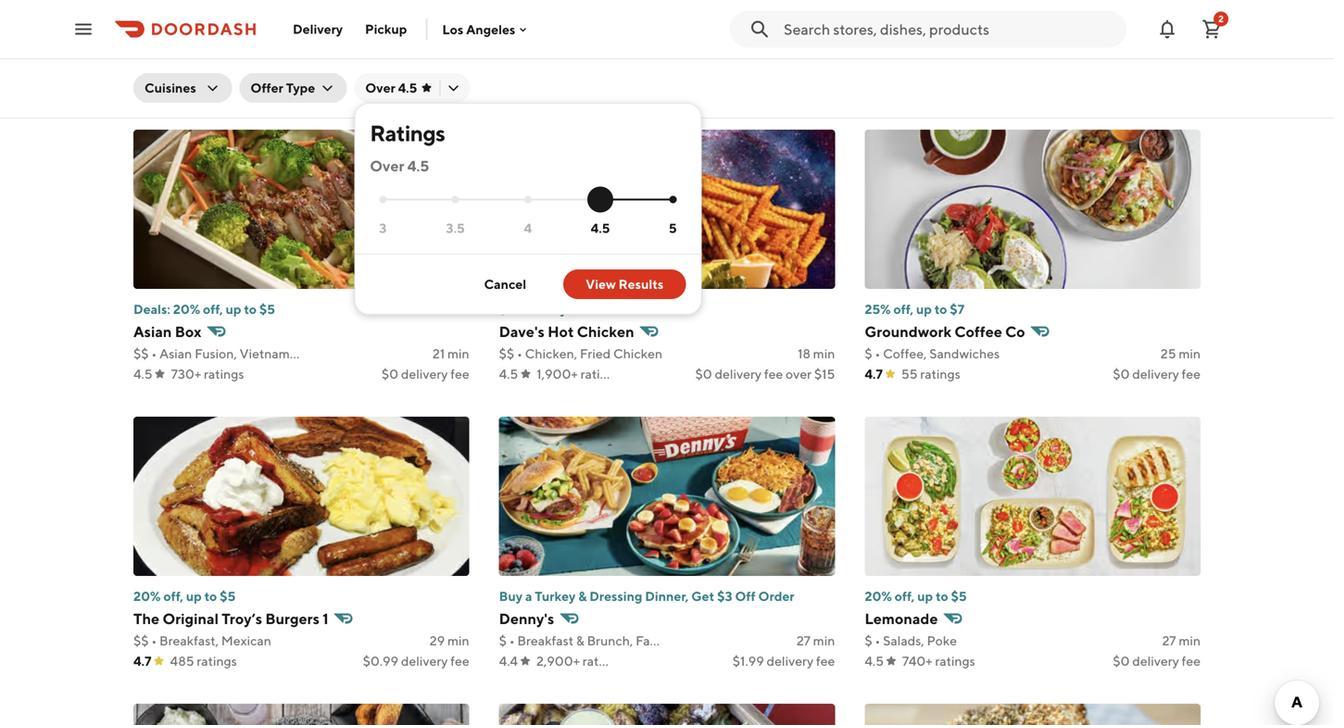Task type: vqa. For each thing, say whether or not it's contained in the screenshot.


Task type: locate. For each thing, give the bounding box(es) containing it.
to inside the 20% off, up to $5 robeks
[[570, 14, 583, 30]]

off, up lemonade
[[895, 589, 915, 604]]

3.5 stars and over image
[[452, 196, 459, 203]]

1,000+ ratings
[[171, 79, 256, 95]]

& up 2,900+ ratings
[[576, 633, 585, 649]]

• for pitchoun bakery & café
[[151, 59, 157, 74]]

20% up lemonade
[[865, 589, 892, 604]]

0 vertical spatial over 4.5
[[365, 80, 417, 95]]

troy's
[[222, 610, 262, 628]]

breakfast up 2,900+ in the left bottom of the page
[[518, 633, 574, 649]]

off, up groundwork
[[894, 302, 914, 317]]

$ • coffee, sandwiches
[[865, 346, 1000, 361]]

0 vertical spatial breakfast
[[925, 59, 981, 74]]

1 vertical spatial breakfast
[[518, 633, 574, 649]]

breakfast down 'cheese'
[[925, 59, 981, 74]]

1 horizontal spatial 29
[[796, 59, 811, 74]]

3.5
[[446, 221, 465, 236]]

1,000+
[[171, 79, 213, 95]]

• down asian box
[[151, 346, 157, 361]]

0 horizontal spatial 4.7
[[133, 654, 152, 669]]

• up 4.4
[[509, 633, 515, 649]]

27 for denny's
[[797, 633, 811, 649]]

0 horizontal spatial breakfast
[[518, 633, 574, 649]]

up up lemonade
[[918, 589, 933, 604]]

26
[[1161, 59, 1177, 74]]

25% off, up to $7
[[865, 302, 965, 317]]

dave's hot chicken
[[499, 323, 634, 341]]

1 vertical spatial $3
[[717, 589, 733, 604]]

2 button
[[1194, 11, 1231, 48]]

1 vertical spatial 29
[[430, 633, 445, 649]]

up for basil & cheese cafe
[[918, 14, 933, 30]]

29 for $$ • breakfast, mexican
[[430, 633, 445, 649]]

$ left coffee,
[[865, 346, 873, 361]]

over
[[365, 80, 396, 95], [370, 157, 404, 175]]

$$ down the robeks
[[499, 59, 515, 74]]

co
[[1006, 323, 1026, 341]]

0 vertical spatial 4.7
[[865, 367, 883, 382]]

0 vertical spatial asian
[[133, 323, 172, 341]]

1 vertical spatial 29 min
[[430, 633, 470, 649]]

29 min up $0.99 delivery fee
[[430, 633, 470, 649]]

sandwiches
[[930, 346, 1000, 361]]

chicken,
[[525, 346, 577, 361]]

hot
[[548, 323, 574, 341]]

0 vertical spatial 29
[[796, 59, 811, 74]]

fee for denny's
[[816, 654, 835, 669]]

1 vertical spatial over 4.5
[[370, 157, 429, 175]]

off, up original
[[163, 589, 183, 604]]

20%
[[499, 14, 527, 30], [865, 14, 892, 30], [173, 302, 200, 317], [133, 589, 161, 604], [865, 589, 892, 604]]

$$ up 4.6
[[133, 59, 149, 74]]

fee for pitchoun bakery & café
[[451, 79, 470, 95]]

740+ ratings
[[903, 654, 976, 669]]

ratings down dessert
[[216, 79, 256, 95]]

4 stars and over image
[[524, 196, 532, 203]]

Store search: begin typing to search for stores available on DoorDash text field
[[784, 19, 1116, 39]]

los
[[442, 22, 464, 37]]

off,
[[529, 14, 549, 30], [895, 14, 915, 30], [203, 302, 223, 317], [894, 302, 914, 317], [163, 589, 183, 604], [895, 589, 915, 604]]

$0
[[382, 79, 399, 95], [499, 302, 516, 317], [382, 367, 399, 382], [696, 367, 712, 382], [1113, 367, 1130, 382], [1113, 654, 1130, 669]]

0 vertical spatial over
[[365, 80, 396, 95]]

$3 right save
[[235, 14, 250, 30]]

up for lemonade
[[918, 589, 933, 604]]

to
[[570, 14, 583, 30], [936, 14, 949, 30], [244, 302, 257, 317], [935, 302, 948, 317], [204, 589, 217, 604], [936, 589, 949, 604]]

20% off, up to $5 up the basil
[[865, 14, 967, 30]]

ratings down $ • breakfast & brunch, family meals
[[583, 654, 623, 669]]

•
[[151, 59, 157, 74], [517, 59, 523, 74], [883, 59, 888, 74], [151, 346, 157, 361], [517, 346, 523, 361], [875, 346, 881, 361], [151, 633, 157, 649], [509, 633, 515, 649], [875, 633, 881, 649]]

deals: 20% off, up to $5
[[133, 302, 275, 317]]

29 min left cafe,
[[796, 59, 835, 74]]

to up basil & cheese cafe on the top
[[936, 14, 949, 30]]

up up bars
[[552, 14, 568, 30]]

4.5 down salads,
[[865, 654, 884, 669]]

min for pitchoun bakery & café
[[448, 59, 470, 74]]

to left $7 at right
[[935, 302, 948, 317]]

& right turkey
[[579, 589, 587, 604]]

results
[[619, 277, 664, 292]]

$3 left off on the right of the page
[[717, 589, 733, 604]]

0 horizontal spatial 29 min
[[430, 633, 470, 649]]

1 27 from the left
[[797, 633, 811, 649]]

• left cafe,
[[883, 59, 888, 74]]

27
[[797, 633, 811, 649], [1163, 633, 1177, 649]]

$$
[[133, 59, 149, 74], [499, 59, 515, 74], [865, 59, 880, 74], [133, 346, 149, 361], [499, 346, 515, 361], [133, 633, 149, 649]]

over 4.5 button
[[354, 73, 470, 103]]

over up ratings
[[365, 80, 396, 95]]

485 ratings
[[170, 654, 237, 669]]

breakfast
[[925, 59, 981, 74], [518, 633, 574, 649]]

20% up the
[[133, 589, 161, 604]]

$ up 4.4
[[499, 633, 507, 649]]

0 horizontal spatial 27
[[797, 633, 811, 649]]

robeks
[[499, 36, 551, 53]]

denny's
[[499, 610, 554, 628]]

20% off, up to $5 for original
[[133, 589, 236, 604]]

off, up the robeks
[[529, 14, 549, 30]]

meals
[[677, 633, 712, 649]]

22 min
[[430, 59, 470, 74]]

0 horizontal spatial 29
[[430, 633, 445, 649]]

0 horizontal spatial 27 min
[[797, 633, 835, 649]]

18 min
[[798, 346, 835, 361]]

29 up $0.99 delivery fee
[[430, 633, 445, 649]]

chicken right fried on the left of page
[[614, 346, 663, 361]]

cancel
[[484, 277, 527, 292]]

delivery button
[[282, 14, 354, 44]]

fee for groundwork coffee co
[[1182, 367, 1201, 382]]

delivery
[[293, 21, 343, 37]]

over inside button
[[365, 80, 396, 95]]

$5 up poke
[[951, 589, 967, 604]]

4.5 down dave's
[[499, 367, 518, 382]]

off, up the basil
[[895, 14, 915, 30]]

up up basil & cheese cafe on the top
[[918, 14, 933, 30]]

1 vertical spatial over
[[370, 157, 404, 175]]

4
[[524, 221, 532, 236]]

delivery for denny's
[[767, 654, 814, 669]]

• for the original troy's burgers 1
[[151, 633, 157, 649]]

1 horizontal spatial breakfast
[[925, 59, 981, 74]]

• down the
[[151, 633, 157, 649]]

dinner,
[[645, 589, 689, 604]]

chicken up fried on the left of page
[[577, 323, 634, 341]]

29 min for $$ • breakfast, mexican
[[430, 633, 470, 649]]

21
[[433, 346, 445, 361]]

$5 up 'cheese'
[[951, 14, 967, 30]]

over 4.5 down ratings
[[370, 157, 429, 175]]

acai
[[667, 59, 693, 74]]

$0.99 delivery fee
[[363, 654, 470, 669]]

delivery
[[401, 79, 448, 95], [519, 302, 567, 317], [401, 367, 448, 382], [715, 367, 762, 382], [1133, 367, 1180, 382], [401, 654, 448, 669], [767, 654, 814, 669], [1133, 654, 1180, 669]]

1 items, open order cart image
[[1201, 18, 1223, 40]]

cafe
[[988, 36, 1030, 53]]

20% off, up to $5 up original
[[133, 589, 236, 604]]

20% up the basil
[[865, 14, 892, 30]]

ratings down $ • coffee, sandwiches
[[921, 367, 961, 382]]

• for groundwork coffee co
[[875, 346, 881, 361]]

ratings
[[370, 120, 445, 146]]

ratings down fried on the left of page
[[581, 367, 621, 382]]

730+ ratings
[[171, 367, 244, 382]]

to up original
[[204, 589, 217, 604]]

to up bars
[[570, 14, 583, 30]]

27 min for lemonade
[[1163, 633, 1201, 649]]

$15
[[815, 367, 835, 382]]

lunch,
[[159, 59, 200, 74]]

delivery for pitchoun bakery & café
[[401, 79, 448, 95]]

box
[[175, 323, 202, 341]]

to up poke
[[936, 589, 949, 604]]

ratings down $$ • asian fusion, vietnamese
[[204, 367, 244, 382]]

ratings down poke
[[935, 654, 976, 669]]

0 vertical spatial 29 min
[[796, 59, 835, 74]]

pitchoun
[[133, 36, 196, 53]]

over 4.5
[[365, 80, 417, 95], [370, 157, 429, 175]]

730+
[[171, 367, 201, 382]]

asian
[[133, 323, 172, 341], [159, 346, 192, 361]]

delivery for groundwork coffee co
[[1133, 367, 1180, 382]]

2 27 from the left
[[1163, 633, 1177, 649]]

• left salads,
[[875, 633, 881, 649]]

ratings down $$ • breakfast, mexican
[[197, 654, 237, 669]]

20% up the robeks
[[499, 14, 527, 30]]

basil & cheese cafe
[[865, 36, 1030, 53]]

$0 for asian
[[382, 367, 399, 382]]

asian down deals:
[[133, 323, 172, 341]]

$$ down the basil
[[865, 59, 880, 74]]

4.7 left 485
[[133, 654, 152, 669]]

1 horizontal spatial $3
[[717, 589, 733, 604]]

salads,
[[883, 633, 925, 649]]

4.7 left '55'
[[865, 367, 883, 382]]

1 horizontal spatial 29 min
[[796, 59, 835, 74]]

up up original
[[186, 589, 202, 604]]

min for asian box
[[448, 346, 470, 361]]

up
[[552, 14, 568, 30], [918, 14, 933, 30], [226, 302, 241, 317], [916, 302, 932, 317], [186, 589, 202, 604], [918, 589, 933, 604]]

1 vertical spatial chicken
[[614, 346, 663, 361]]

up for groundwork coffee co
[[916, 302, 932, 317]]

up for the original troy's burgers 1
[[186, 589, 202, 604]]

1 27 min from the left
[[797, 633, 835, 649]]

$$ down dave's
[[499, 346, 515, 361]]

chicken
[[577, 323, 634, 341], [614, 346, 663, 361]]

fee for dave's hot chicken
[[764, 367, 783, 382]]

vietnamese
[[240, 346, 310, 361]]

1 horizontal spatial 4.7
[[865, 367, 883, 382]]

2 27 min from the left
[[1163, 633, 1201, 649]]

ratings for box
[[204, 367, 244, 382]]

1
[[323, 610, 329, 628]]

• left coffee,
[[875, 346, 881, 361]]

55
[[902, 367, 918, 382]]

20% off, up to $5 robeks
[[499, 14, 601, 53]]

$$ • asian fusion, vietnamese
[[133, 346, 310, 361]]

29 right 'bowls'
[[796, 59, 811, 74]]

type
[[286, 80, 315, 95]]

• up 4.6
[[151, 59, 157, 74]]

$$ for chicken
[[499, 346, 515, 361]]

1 horizontal spatial 27 min
[[1163, 633, 1201, 649]]

$ for denny's
[[499, 633, 507, 649]]

$5 up $$ • juice bars & smoothies, acai bowls
[[586, 14, 601, 30]]

0 horizontal spatial $3
[[235, 14, 250, 30]]

$5 up vietnamese
[[259, 302, 275, 317]]

poke
[[927, 633, 957, 649]]

$$ down the
[[133, 633, 149, 649]]

fee for the original troy's burgers 1
[[451, 654, 470, 669]]

asian up 730+
[[159, 346, 192, 361]]

20% up box
[[173, 302, 200, 317]]

over up "3 stars and over" "icon" at the left
[[370, 157, 404, 175]]

4.5 up 'view' at top left
[[591, 221, 610, 236]]

over 4.5 up ratings
[[365, 80, 417, 95]]

$5
[[586, 14, 601, 30], [951, 14, 967, 30], [259, 302, 275, 317], [220, 589, 236, 604], [951, 589, 967, 604]]

delivery for asian box
[[401, 367, 448, 382]]

up up groundwork
[[916, 302, 932, 317]]

20% off, up to $5 up lemonade
[[865, 589, 967, 604]]

4.5
[[398, 80, 417, 95], [407, 157, 429, 175], [591, 221, 610, 236], [133, 367, 153, 382], [499, 367, 518, 382], [865, 654, 884, 669]]

• down dave's
[[517, 346, 523, 361]]

27 min for denny's
[[797, 633, 835, 649]]

$5 for lemonade
[[951, 589, 967, 604]]

4.5 up ratings
[[398, 80, 417, 95]]

coffee
[[955, 323, 1003, 341]]

4.6
[[133, 79, 152, 95]]

& right bars
[[588, 59, 596, 74]]

20% inside the 20% off, up to $5 robeks
[[499, 14, 527, 30]]

1 horizontal spatial 27
[[1163, 633, 1177, 649]]

burgers
[[265, 610, 320, 628]]

3 stars and over image
[[379, 196, 387, 203]]

pitchoun bakery & café
[[133, 36, 296, 53]]

to up vietnamese
[[244, 302, 257, 317]]

$ left salads,
[[865, 633, 873, 649]]

$5 up the original troy's burgers 1
[[220, 589, 236, 604]]

fusion,
[[195, 346, 237, 361]]

20% for lemonade
[[865, 589, 892, 604]]

$$ • chicken, fried chicken
[[499, 346, 663, 361]]

1 vertical spatial 4.7
[[133, 654, 152, 669]]

20% for the original troy's burgers 1
[[133, 589, 161, 604]]

25
[[1161, 346, 1177, 361]]



Task type: describe. For each thing, give the bounding box(es) containing it.
offer type
[[251, 80, 315, 95]]

$5 inside the 20% off, up to $5 robeks
[[586, 14, 601, 30]]

asian box
[[133, 323, 202, 341]]

café
[[263, 36, 296, 53]]

5
[[669, 221, 677, 236]]

25%
[[865, 302, 891, 317]]

0 vertical spatial $3
[[235, 14, 250, 30]]

740+
[[903, 654, 933, 669]]

bowls
[[696, 59, 731, 74]]

cuisines
[[145, 80, 196, 95]]

over 4.5 inside button
[[365, 80, 417, 95]]

2,900+ ratings
[[537, 654, 623, 669]]

55 ratings
[[902, 367, 961, 382]]

2
[[1219, 13, 1224, 24]]

29 min for $$ • juice bars & smoothies, acai bowls
[[796, 59, 835, 74]]

18
[[798, 346, 811, 361]]

$0 delivery fee for pitchoun
[[382, 79, 470, 95]]

$$ for &
[[133, 59, 149, 74]]

& left café
[[251, 36, 260, 53]]

basil
[[865, 36, 908, 53]]

order
[[759, 589, 795, 604]]

min for basil & cheese cafe
[[1179, 59, 1201, 74]]

smoothies,
[[599, 59, 664, 74]]

ratings for original
[[197, 654, 237, 669]]

• for dave's hot chicken
[[517, 346, 523, 361]]

$$ for cheese
[[865, 59, 880, 74]]

buy
[[499, 589, 523, 604]]

$0.99
[[363, 654, 399, 669]]

1,900+
[[537, 367, 578, 382]]

view results
[[586, 277, 664, 292]]

2,900+
[[537, 654, 580, 669]]

mexican
[[221, 633, 271, 649]]

ratings for coffee
[[921, 367, 961, 382]]

the original troy's burgers 1
[[133, 610, 329, 628]]

bars
[[559, 59, 585, 74]]

fried
[[580, 346, 611, 361]]

up up $$ • asian fusion, vietnamese
[[226, 302, 241, 317]]

$5 for the original troy's burgers 1
[[220, 589, 236, 604]]

lemonade
[[865, 610, 938, 628]]

$0 for pitchoun
[[382, 79, 399, 95]]

cheese
[[924, 36, 985, 53]]

• for lemonade
[[875, 633, 881, 649]]

$0 delivery fee for groundwork
[[1113, 367, 1201, 382]]

to for lemonade
[[936, 589, 949, 604]]

off, up "fusion,"
[[203, 302, 223, 317]]

4.7 for the original troy's burgers 1
[[133, 654, 152, 669]]

4.4
[[499, 654, 518, 669]]

$ • breakfast & brunch, family meals
[[499, 633, 712, 649]]

cafe,
[[891, 59, 922, 74]]

angeles
[[466, 22, 516, 37]]

cancel button
[[462, 270, 549, 299]]

los angeles
[[442, 22, 516, 37]]

29 for $$ • juice bars & smoothies, acai bowls
[[796, 59, 811, 74]]

$$ for troy's
[[133, 633, 149, 649]]

original
[[163, 610, 219, 628]]

up inside the 20% off, up to $5 robeks
[[552, 14, 568, 30]]

min for lemonade
[[1179, 633, 1201, 649]]

$$ • breakfast, mexican
[[133, 633, 271, 649]]

groundwork coffee co
[[865, 323, 1026, 341]]

$ for groundwork coffee co
[[865, 346, 873, 361]]

to for groundwork coffee co
[[935, 302, 948, 317]]

view results button
[[564, 270, 686, 299]]

notification bell image
[[1157, 18, 1179, 40]]

$0 delivery fee over $15
[[696, 367, 835, 382]]

turkey
[[535, 589, 576, 604]]

0 vertical spatial chicken
[[577, 323, 634, 341]]

4.7 for groundwork coffee co
[[865, 367, 883, 382]]

$0 for groundwork
[[1113, 367, 1130, 382]]

delivery for the original troy's burgers 1
[[401, 654, 448, 669]]

4.5 down ratings
[[407, 157, 429, 175]]

$0 for dave's
[[696, 367, 712, 382]]

min for groundwork coffee co
[[1179, 346, 1201, 361]]

$$ • cafe, breakfast
[[865, 59, 981, 74]]

• left juice
[[517, 59, 523, 74]]

• for basil & cheese cafe
[[883, 59, 888, 74]]

min for the original troy's burgers 1
[[448, 633, 470, 649]]

$$ • lunch, dessert
[[133, 59, 247, 74]]

22
[[430, 59, 445, 74]]

the
[[133, 610, 160, 628]]

26 min
[[1161, 59, 1201, 74]]

dave's
[[499, 323, 545, 341]]

4.5 left 730+
[[133, 367, 153, 382]]

off, inside the 20% off, up to $5 robeks
[[529, 14, 549, 30]]

dessert
[[202, 59, 247, 74]]

get
[[692, 589, 715, 604]]

485
[[170, 654, 194, 669]]

offer
[[251, 80, 283, 95]]

1,900+ ratings
[[537, 367, 621, 382]]

fee for lemonade
[[1182, 654, 1201, 669]]

20% for basil & cheese cafe
[[865, 14, 892, 30]]

off, for groundwork coffee co
[[894, 302, 914, 317]]

deals:
[[133, 302, 170, 317]]

breakfast,
[[159, 633, 219, 649]]

off, for basil & cheese cafe
[[895, 14, 915, 30]]

brunch,
[[587, 633, 633, 649]]

offer type button
[[239, 73, 347, 103]]

to for the original troy's burgers 1
[[204, 589, 217, 604]]

4.5 inside button
[[398, 80, 417, 95]]

ratings for hot
[[581, 367, 621, 382]]

$20,
[[175, 14, 203, 30]]

dressing
[[590, 589, 643, 604]]

$$ • juice bars & smoothies, acai bowls
[[499, 59, 731, 74]]

$$ down asian box
[[133, 346, 149, 361]]

spend $20, save $3
[[133, 14, 250, 30]]

to for basil & cheese cafe
[[936, 14, 949, 30]]

• for asian box
[[151, 346, 157, 361]]

fee for asian box
[[451, 367, 470, 382]]

21 min
[[433, 346, 470, 361]]

open menu image
[[72, 18, 95, 40]]

save
[[206, 14, 233, 30]]

$ for lemonade
[[865, 633, 873, 649]]

coffee,
[[883, 346, 927, 361]]

pickup button
[[354, 14, 418, 44]]

5 stars and over image
[[669, 196, 677, 203]]

27 for lemonade
[[1163, 633, 1177, 649]]

off, for lemonade
[[895, 589, 915, 604]]

$0 delivery fee for asian
[[382, 367, 470, 382]]

min for denny's
[[813, 633, 835, 649]]

$ • salads, poke
[[865, 633, 957, 649]]

& up $$ • cafe, breakfast
[[911, 36, 921, 53]]

off, for the original troy's burgers 1
[[163, 589, 183, 604]]

20% off, up to $5 for &
[[865, 14, 967, 30]]

off
[[735, 589, 756, 604]]

delivery for dave's hot chicken
[[715, 367, 762, 382]]

min for dave's hot chicken
[[813, 346, 835, 361]]

a
[[525, 589, 532, 604]]

$5 for basil & cheese cafe
[[951, 14, 967, 30]]

bakery
[[200, 36, 247, 53]]

ratings for bakery
[[216, 79, 256, 95]]

delivery for lemonade
[[1133, 654, 1180, 669]]

1 vertical spatial asian
[[159, 346, 192, 361]]

$1.99 delivery fee
[[733, 654, 835, 669]]

• for denny's
[[509, 633, 515, 649]]



